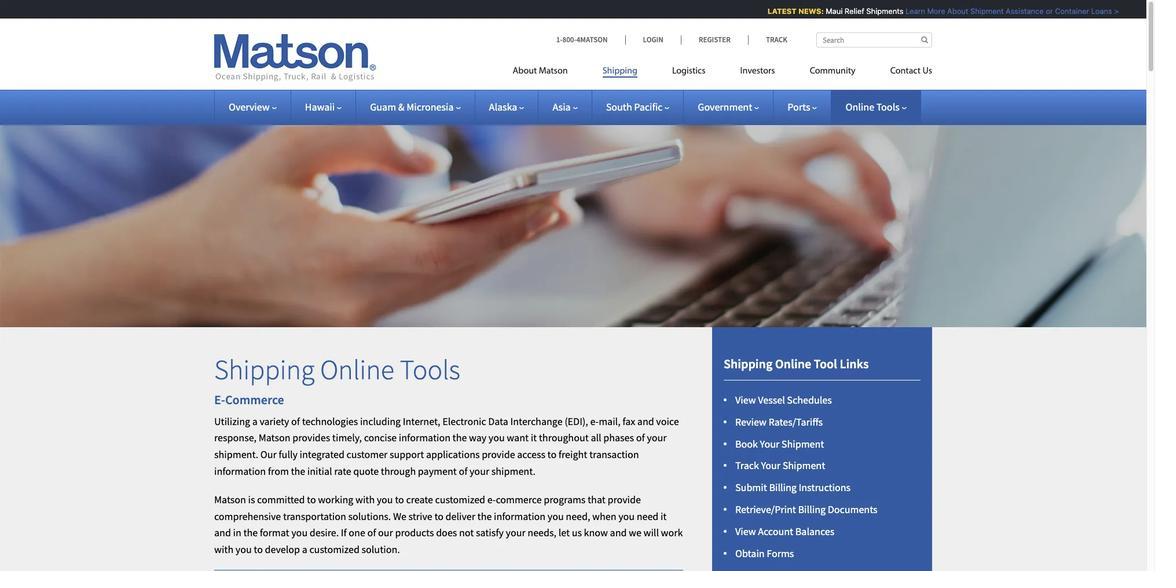Task type: describe. For each thing, give the bounding box(es) containing it.
>
[[1109, 6, 1114, 16]]

us
[[572, 526, 582, 539]]

matson inside 'matson is committed to working with you to create customized e-commerce programs that provide comprehensive transportation solutions. we strive to deliver the information you need, when you need it and in the format you desire. if one of our products does not satisfy your needs, let us know and we will work with you to develop a customized solution.'
[[214, 493, 246, 506]]

shipments
[[861, 6, 898, 16]]

online tools link
[[846, 100, 907, 114]]

tool
[[814, 355, 838, 372]]

track for track your shipment
[[736, 459, 759, 472]]

to up we
[[395, 493, 404, 506]]

provide inside support applications provide access to freight transaction information from the initial rate quote through payment of your shipment.
[[482, 448, 515, 461]]

want
[[507, 431, 529, 444]]

obtain forms
[[736, 547, 794, 560]]

latest
[[762, 6, 791, 16]]

know
[[584, 526, 608, 539]]

us
[[923, 67, 933, 76]]

quote
[[353, 464, 379, 478]]

information inside 'matson is committed to working with you to create customized e-commerce programs that provide comprehensive transportation solutions. we strive to deliver the information you need, when you need it and in the format you desire. if one of our products does not satisfy your needs, let us know and we will work with you to develop a customized solution.'
[[494, 509, 546, 523]]

concise
[[364, 431, 397, 444]]

view account balances
[[736, 525, 835, 538]]

need,
[[566, 509, 591, 523]]

review rates/tariffs
[[736, 415, 823, 428]]

0 horizontal spatial customized
[[310, 543, 360, 556]]

products
[[395, 526, 434, 539]]

let
[[559, 526, 570, 539]]

investors link
[[723, 61, 793, 85]]

0 vertical spatial shipment
[[965, 6, 999, 16]]

contact us link
[[873, 61, 933, 85]]

billing for retrieve/print
[[798, 503, 826, 516]]

0 horizontal spatial tools
[[400, 352, 461, 387]]

the inside support applications provide access to freight transaction information from the initial rate quote through payment of your shipment.
[[291, 464, 305, 478]]

we
[[393, 509, 407, 523]]

alaska link
[[489, 100, 524, 114]]

book
[[736, 437, 758, 450]]

internet,
[[403, 414, 441, 428]]

to inside support applications provide access to freight transaction information from the initial rate quote through payment of your shipment.
[[548, 448, 557, 461]]

1 horizontal spatial customized
[[435, 493, 485, 506]]

freight
[[559, 448, 588, 461]]

deliver
[[446, 509, 476, 523]]

format
[[260, 526, 289, 539]]

community
[[810, 67, 856, 76]]

your inside support applications provide access to freight transaction information from the initial rate quote through payment of your shipment.
[[470, 464, 490, 478]]

schedules
[[787, 393, 832, 407]]

search image
[[922, 36, 929, 43]]

your inside 'matson is committed to working with you to create customized e-commerce programs that provide comprehensive transportation solutions. we strive to deliver the information you need, when you need it and in the format you desire. if one of our products does not satisfy your needs, let us know and we will work with you to develop a customized solution.'
[[506, 526, 526, 539]]

needs,
[[528, 526, 557, 539]]

shipment for book your shipment
[[782, 437, 824, 450]]

will
[[644, 526, 659, 539]]

1 horizontal spatial and
[[610, 526, 627, 539]]

technologies
[[302, 414, 358, 428]]

shipment. inside utilizing a variety of technologies including internet, electronic data interchange (edi), e-mail, fax and voice response, matson provides timely, concise information the way you want it throughout all phases of your shipment. our fully
[[214, 448, 258, 461]]

support
[[390, 448, 424, 461]]

you inside utilizing a variety of technologies including internet, electronic data interchange (edi), e-mail, fax and voice response, matson provides timely, concise information the way you want it throughout all phases of your shipment. our fully
[[489, 431, 505, 444]]

not
[[459, 526, 474, 539]]

variety
[[260, 414, 289, 428]]

matson inside utilizing a variety of technologies including internet, electronic data interchange (edi), e-mail, fax and voice response, matson provides timely, concise information the way you want it throughout all phases of your shipment. our fully
[[259, 431, 291, 444]]

0 horizontal spatial and
[[214, 526, 231, 539]]

your inside utilizing a variety of technologies including internet, electronic data interchange (edi), e-mail, fax and voice response, matson provides timely, concise information the way you want it throughout all phases of your shipment. our fully
[[647, 431, 667, 444]]

your for book
[[760, 437, 780, 450]]

data
[[488, 414, 509, 428]]

provides
[[293, 431, 330, 444]]

provide inside 'matson is committed to working with you to create customized e-commerce programs that provide comprehensive transportation solutions. we strive to deliver the information you need, when you need it and in the format you desire. if one of our products does not satisfy your needs, let us know and we will work with you to develop a customized solution.'
[[608, 493, 641, 506]]

register
[[699, 35, 731, 45]]

e-
[[214, 392, 225, 408]]

create
[[406, 493, 433, 506]]

fax
[[623, 414, 636, 428]]

timely,
[[332, 431, 362, 444]]

fully
[[279, 448, 298, 461]]

integrated customer
[[300, 448, 388, 461]]

obtain forms link
[[736, 547, 794, 560]]

south
[[606, 100, 632, 114]]

4matson
[[577, 35, 608, 45]]

solutions.
[[348, 509, 391, 523]]

of right phases
[[636, 431, 645, 444]]

applications
[[426, 448, 480, 461]]

alaska
[[489, 100, 517, 114]]

one
[[349, 526, 365, 539]]

contact
[[891, 67, 921, 76]]

view vessel schedules
[[736, 393, 832, 407]]

from
[[268, 464, 289, 478]]

about matson link
[[513, 61, 585, 85]]

payment
[[418, 464, 457, 478]]

contact us
[[891, 67, 933, 76]]

way
[[469, 431, 487, 444]]

that
[[588, 493, 606, 506]]

account
[[758, 525, 794, 538]]

shipping online tools
[[214, 352, 461, 387]]

track for track link
[[766, 35, 788, 45]]

container
[[1050, 6, 1084, 16]]

track your shipment link
[[736, 459, 826, 472]]

view vessel schedules link
[[736, 393, 832, 407]]

does
[[436, 526, 457, 539]]

logistics
[[672, 67, 706, 76]]

matson is committed to working with you to create customized e-commerce programs that provide comprehensive transportation solutions. we strive to deliver the information you need, when you need it and in the format you desire. if one of our products does not satisfy your needs, let us know and we will work with you to develop a customized solution.
[[214, 493, 683, 556]]

instructions
[[799, 481, 851, 494]]

it inside 'matson is committed to working with you to create customized e-commerce programs that provide comprehensive transportation solutions. we strive to deliver the information you need, when you need it and in the format you desire. if one of our products does not satisfy your needs, let us know and we will work with you to develop a customized solution.'
[[661, 509, 667, 523]]

vessel
[[758, 393, 785, 407]]

top menu navigation
[[513, 61, 933, 85]]

shipping online tool links
[[724, 355, 869, 372]]

satisfy
[[476, 526, 504, 539]]

to up the transportation
[[307, 493, 316, 506]]

integrated
[[300, 448, 345, 461]]

retrieve/print billing documents
[[736, 503, 878, 516]]

billing for submit
[[769, 481, 797, 494]]

information inside support applications provide access to freight transaction information from the initial rate quote through payment of your shipment.
[[214, 464, 266, 478]]



Task type: locate. For each thing, give the bounding box(es) containing it.
customized
[[435, 493, 485, 506], [310, 543, 360, 556]]

1 horizontal spatial information
[[399, 431, 451, 444]]

learn more about shipment assistance or container loans > link
[[900, 6, 1114, 16]]

(edi),
[[565, 414, 588, 428]]

0 vertical spatial with
[[356, 493, 375, 506]]

a inside 'matson is committed to working with you to create customized e-commerce programs that provide comprehensive transportation solutions. we strive to deliver the information you need, when you need it and in the format you desire. if one of our products does not satisfy your needs, let us know and we will work with you to develop a customized solution.'
[[302, 543, 307, 556]]

provide down want
[[482, 448, 515, 461]]

hawaii
[[305, 100, 335, 114]]

1 view from the top
[[736, 393, 756, 407]]

online for shipping online tool links
[[775, 355, 812, 372]]

shipping for shipping online tool links
[[724, 355, 773, 372]]

0 vertical spatial billing
[[769, 481, 797, 494]]

shipment up submit billing instructions link
[[783, 459, 826, 472]]

your for track
[[761, 459, 781, 472]]

your
[[647, 431, 667, 444], [470, 464, 490, 478], [506, 526, 526, 539]]

1 vertical spatial billing
[[798, 503, 826, 516]]

information inside utilizing a variety of technologies including internet, electronic data interchange (edi), e-mail, fax and voice response, matson provides timely, concise information the way you want it throughout all phases of your shipment. our fully
[[399, 431, 451, 444]]

e- up all
[[590, 414, 599, 428]]

0 horizontal spatial it
[[531, 431, 537, 444]]

information down the commerce
[[494, 509, 546, 523]]

committed
[[257, 493, 305, 506]]

our
[[261, 448, 277, 461]]

shipment down rates/tariffs
[[782, 437, 824, 450]]

asia link
[[553, 100, 578, 114]]

documents
[[828, 503, 878, 516]]

1 horizontal spatial tools
[[877, 100, 900, 114]]

view account balances link
[[736, 525, 835, 538]]

2 horizontal spatial and
[[638, 414, 654, 428]]

online left tool
[[775, 355, 812, 372]]

0 vertical spatial view
[[736, 393, 756, 407]]

shipping for shipping
[[603, 67, 638, 76]]

the up satisfy
[[478, 509, 492, 523]]

2 horizontal spatial information
[[494, 509, 546, 523]]

through
[[381, 464, 416, 478]]

logistics link
[[655, 61, 723, 85]]

1 horizontal spatial online
[[775, 355, 812, 372]]

1 vertical spatial track
[[736, 459, 759, 472]]

transaction
[[590, 448, 639, 461]]

or
[[1041, 6, 1048, 16]]

work
[[661, 526, 683, 539]]

0 horizontal spatial billing
[[769, 481, 797, 494]]

and left in
[[214, 526, 231, 539]]

login
[[643, 35, 664, 45]]

with up solutions.
[[356, 493, 375, 506]]

loans
[[1086, 6, 1107, 16]]

1 horizontal spatial shipping
[[603, 67, 638, 76]]

0 horizontal spatial shipping
[[214, 352, 315, 387]]

2 horizontal spatial matson
[[539, 67, 568, 76]]

it
[[531, 431, 537, 444], [661, 509, 667, 523]]

a right develop on the left of page
[[302, 543, 307, 556]]

1 horizontal spatial provide
[[608, 493, 641, 506]]

view up 'obtain'
[[736, 525, 756, 538]]

matson down the 1-
[[539, 67, 568, 76]]

2 horizontal spatial online
[[846, 100, 875, 114]]

provide up when
[[608, 493, 641, 506]]

1 horizontal spatial it
[[661, 509, 667, 523]]

e- up satisfy
[[488, 493, 496, 506]]

2 view from the top
[[736, 525, 756, 538]]

view
[[736, 393, 756, 407], [736, 525, 756, 538]]

0 vertical spatial information
[[399, 431, 451, 444]]

it inside utilizing a variety of technologies including internet, electronic data interchange (edi), e-mail, fax and voice response, matson provides timely, concise information the way you want it throughout all phases of your shipment. our fully
[[531, 431, 537, 444]]

online up including
[[320, 352, 394, 387]]

you down data
[[489, 431, 505, 444]]

of
[[291, 414, 300, 428], [636, 431, 645, 444], [459, 464, 468, 478], [367, 526, 376, 539]]

shipment. down access
[[492, 464, 536, 478]]

government link
[[698, 100, 760, 114]]

shipping up the south
[[603, 67, 638, 76]]

matson inside top menu navigation
[[539, 67, 568, 76]]

1 vertical spatial shipment
[[782, 437, 824, 450]]

you down the transportation
[[292, 526, 308, 539]]

including
[[360, 414, 401, 428]]

1 vertical spatial it
[[661, 509, 667, 523]]

with down in
[[214, 543, 234, 556]]

of right variety
[[291, 414, 300, 428]]

track
[[766, 35, 788, 45], [736, 459, 759, 472]]

shipping online tool links section
[[698, 327, 947, 571]]

phases
[[604, 431, 634, 444]]

shipping up commerce
[[214, 352, 315, 387]]

customized up the deliver on the left bottom
[[435, 493, 485, 506]]

track link
[[748, 35, 788, 45]]

billing up balances
[[798, 503, 826, 516]]

online for shipping online tools
[[320, 352, 394, 387]]

view for view vessel schedules
[[736, 393, 756, 407]]

1 horizontal spatial shipment.
[[492, 464, 536, 478]]

about up alaska link
[[513, 67, 537, 76]]

of down applications
[[459, 464, 468, 478]]

shipping link
[[585, 61, 655, 85]]

1-
[[556, 35, 563, 45]]

a inside utilizing a variety of technologies including internet, electronic data interchange (edi), e-mail, fax and voice response, matson provides timely, concise information the way you want it throughout all phases of your shipment. our fully
[[252, 414, 258, 428]]

e-commerce
[[214, 392, 284, 408]]

0 vertical spatial it
[[531, 431, 537, 444]]

when
[[593, 509, 617, 523]]

1 horizontal spatial your
[[506, 526, 526, 539]]

1 horizontal spatial billing
[[798, 503, 826, 516]]

matson left is
[[214, 493, 246, 506]]

0 horizontal spatial provide
[[482, 448, 515, 461]]

1 vertical spatial matson
[[259, 431, 291, 444]]

0 horizontal spatial a
[[252, 414, 258, 428]]

the down electronic
[[453, 431, 467, 444]]

matson
[[539, 67, 568, 76], [259, 431, 291, 444], [214, 493, 246, 506]]

your down the voice
[[647, 431, 667, 444]]

online down the community link
[[846, 100, 875, 114]]

shipment for track your shipment
[[783, 459, 826, 472]]

2 vertical spatial information
[[494, 509, 546, 523]]

track inside the shipping online tool links section
[[736, 459, 759, 472]]

1 vertical spatial your
[[761, 459, 781, 472]]

develop
[[265, 543, 300, 556]]

programs
[[544, 493, 586, 506]]

1 vertical spatial shipment.
[[492, 464, 536, 478]]

all
[[591, 431, 602, 444]]

you down in
[[236, 543, 252, 556]]

with
[[356, 493, 375, 506], [214, 543, 234, 556]]

your right book
[[760, 437, 780, 450]]

1 horizontal spatial a
[[302, 543, 307, 556]]

throughout
[[539, 431, 589, 444]]

1 vertical spatial customized
[[310, 543, 360, 556]]

0 horizontal spatial e-
[[488, 493, 496, 506]]

information up is
[[214, 464, 266, 478]]

information
[[399, 431, 451, 444], [214, 464, 266, 478], [494, 509, 546, 523]]

you up solutions.
[[377, 493, 393, 506]]

rates/tariffs
[[769, 415, 823, 428]]

0 vertical spatial your
[[760, 437, 780, 450]]

electronic
[[443, 414, 486, 428]]

0 vertical spatial e-
[[590, 414, 599, 428]]

shipment left assistance
[[965, 6, 999, 16]]

learn
[[900, 6, 920, 16]]

your down book your shipment link
[[761, 459, 781, 472]]

0 horizontal spatial your
[[470, 464, 490, 478]]

of inside support applications provide access to freight transaction information from the initial rate quote through payment of your shipment.
[[459, 464, 468, 478]]

shipping for shipping online tools
[[214, 352, 315, 387]]

2 vertical spatial shipment
[[783, 459, 826, 472]]

access
[[517, 448, 546, 461]]

rate
[[334, 464, 351, 478]]

0 vertical spatial provide
[[482, 448, 515, 461]]

a left variety
[[252, 414, 258, 428]]

online inside section
[[775, 355, 812, 372]]

0 vertical spatial customized
[[435, 493, 485, 506]]

it right need on the right bottom of the page
[[661, 509, 667, 523]]

0 horizontal spatial track
[[736, 459, 759, 472]]

Search search field
[[817, 32, 933, 47]]

2 vertical spatial your
[[506, 526, 526, 539]]

your
[[760, 437, 780, 450], [761, 459, 781, 472]]

information down internet,
[[399, 431, 451, 444]]

0 horizontal spatial with
[[214, 543, 234, 556]]

track down latest on the right of the page
[[766, 35, 788, 45]]

billing down track your shipment link
[[769, 481, 797, 494]]

your down applications
[[470, 464, 490, 478]]

1 vertical spatial tools
[[400, 352, 461, 387]]

0 vertical spatial track
[[766, 35, 788, 45]]

retrieve/print
[[736, 503, 796, 516]]

the right in
[[243, 526, 258, 539]]

register link
[[681, 35, 748, 45]]

1 horizontal spatial about
[[942, 6, 963, 16]]

e- inside 'matson is committed to working with you to create customized e-commerce programs that provide comprehensive transportation solutions. we strive to deliver the information you need, when you need it and in the format you desire. if one of our products does not satisfy your needs, let us know and we will work with you to develop a customized solution.'
[[488, 493, 496, 506]]

customer inputing information via laptop to matson's online tools. image
[[0, 107, 1147, 327]]

our
[[378, 526, 393, 539]]

your right satisfy
[[506, 526, 526, 539]]

support applications provide access to freight transaction information from the initial rate quote through payment of your shipment.
[[214, 448, 639, 478]]

in
[[233, 526, 241, 539]]

utilizing a variety of technologies including internet, electronic data interchange (edi), e-mail, fax and voice response, matson provides timely, concise information the way you want it throughout all phases of your shipment. our fully
[[214, 414, 679, 461]]

track your shipment
[[736, 459, 826, 472]]

you
[[489, 431, 505, 444], [377, 493, 393, 506], [548, 509, 564, 523], [619, 509, 635, 523], [292, 526, 308, 539], [236, 543, 252, 556]]

matson down variety
[[259, 431, 291, 444]]

e-
[[590, 414, 599, 428], [488, 493, 496, 506]]

you up let
[[548, 509, 564, 523]]

the
[[453, 431, 467, 444], [291, 464, 305, 478], [478, 509, 492, 523], [243, 526, 258, 539]]

about matson
[[513, 67, 568, 76]]

1 vertical spatial view
[[736, 525, 756, 538]]

overview
[[229, 100, 270, 114]]

tools down contact us link
[[877, 100, 900, 114]]

and right fax on the bottom of page
[[638, 414, 654, 428]]

0 vertical spatial a
[[252, 414, 258, 428]]

ports
[[788, 100, 811, 114]]

of inside 'matson is committed to working with you to create customized e-commerce programs that provide comprehensive transportation solutions. we strive to deliver the information you need, when you need it and in the format you desire. if one of our products does not satisfy your needs, let us know and we will work with you to develop a customized solution.'
[[367, 526, 376, 539]]

is
[[248, 493, 255, 506]]

0 horizontal spatial about
[[513, 67, 537, 76]]

customized down 'if'
[[310, 543, 360, 556]]

0 horizontal spatial shipment.
[[214, 448, 258, 461]]

2 horizontal spatial your
[[647, 431, 667, 444]]

to up does
[[435, 509, 444, 523]]

e- inside utilizing a variety of technologies including internet, electronic data interchange (edi), e-mail, fax and voice response, matson provides timely, concise information the way you want it throughout all phases of your shipment. our fully
[[590, 414, 599, 428]]

mail,
[[599, 414, 621, 428]]

None search field
[[817, 32, 933, 47]]

0 vertical spatial shipment.
[[214, 448, 258, 461]]

to down throughout
[[548, 448, 557, 461]]

interchange
[[511, 414, 563, 428]]

and inside utilizing a variety of technologies including internet, electronic data interchange (edi), e-mail, fax and voice response, matson provides timely, concise information the way you want it throughout all phases of your shipment. our fully
[[638, 414, 654, 428]]

view for view account balances
[[736, 525, 756, 538]]

billing
[[769, 481, 797, 494], [798, 503, 826, 516]]

shipment. down response,
[[214, 448, 258, 461]]

0 vertical spatial tools
[[877, 100, 900, 114]]

track down book
[[736, 459, 759, 472]]

submit
[[736, 481, 767, 494]]

forms
[[767, 547, 794, 560]]

government
[[698, 100, 753, 114]]

online tools
[[846, 100, 900, 114]]

1 vertical spatial e-
[[488, 493, 496, 506]]

to down format
[[254, 543, 263, 556]]

800-
[[563, 35, 577, 45]]

and left we
[[610, 526, 627, 539]]

about inside top menu navigation
[[513, 67, 537, 76]]

shipment. inside support applications provide access to freight transaction information from the initial rate quote through payment of your shipment.
[[492, 464, 536, 478]]

2 horizontal spatial shipping
[[724, 355, 773, 372]]

shipping inside 'link'
[[603, 67, 638, 76]]

shipping up the vessel
[[724, 355, 773, 372]]

it right want
[[531, 431, 537, 444]]

0 horizontal spatial online
[[320, 352, 394, 387]]

1 vertical spatial with
[[214, 543, 234, 556]]

2 vertical spatial matson
[[214, 493, 246, 506]]

of left the our
[[367, 526, 376, 539]]

about right more
[[942, 6, 963, 16]]

1-800-4matson link
[[556, 35, 625, 45]]

desire.
[[310, 526, 339, 539]]

comprehensive
[[214, 509, 281, 523]]

1 horizontal spatial e-
[[590, 414, 599, 428]]

balances
[[796, 525, 835, 538]]

community link
[[793, 61, 873, 85]]

view up the "review"
[[736, 393, 756, 407]]

shipping inside section
[[724, 355, 773, 372]]

0 horizontal spatial information
[[214, 464, 266, 478]]

the inside utilizing a variety of technologies including internet, electronic data interchange (edi), e-mail, fax and voice response, matson provides timely, concise information the way you want it throughout all phases of your shipment. our fully
[[453, 431, 467, 444]]

1 horizontal spatial track
[[766, 35, 788, 45]]

guam & micronesia
[[370, 100, 454, 114]]

you up we
[[619, 509, 635, 523]]

tools up internet,
[[400, 352, 461, 387]]

0 vertical spatial your
[[647, 431, 667, 444]]

if
[[341, 526, 347, 539]]

1 horizontal spatial matson
[[259, 431, 291, 444]]

0 vertical spatial about
[[942, 6, 963, 16]]

more
[[922, 6, 940, 16]]

to
[[548, 448, 557, 461], [307, 493, 316, 506], [395, 493, 404, 506], [435, 509, 444, 523], [254, 543, 263, 556]]

0 horizontal spatial matson
[[214, 493, 246, 506]]

1 vertical spatial your
[[470, 464, 490, 478]]

1 vertical spatial provide
[[608, 493, 641, 506]]

guam & micronesia link
[[370, 100, 461, 114]]

blue matson logo with ocean, shipping, truck, rail and logistics written beneath it. image
[[214, 34, 377, 82]]

1 vertical spatial a
[[302, 543, 307, 556]]

1 horizontal spatial with
[[356, 493, 375, 506]]

the down the fully on the bottom of the page
[[291, 464, 305, 478]]

0 vertical spatial matson
[[539, 67, 568, 76]]

login link
[[625, 35, 681, 45]]

1 vertical spatial about
[[513, 67, 537, 76]]

1 vertical spatial information
[[214, 464, 266, 478]]



Task type: vqa. For each thing, say whether or not it's contained in the screenshot.
Work With Us
no



